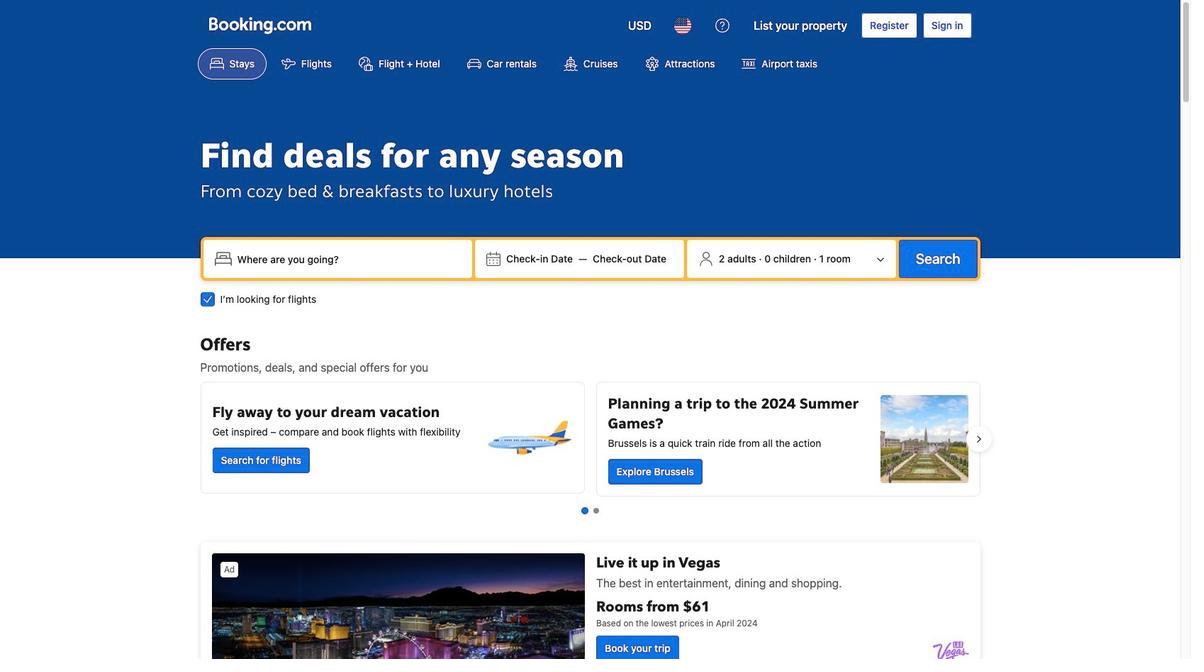 Task type: describe. For each thing, give the bounding box(es) containing it.
Where are you going? field
[[232, 246, 467, 272]]

explore brussels image
[[881, 395, 969, 483]]

booking.com image
[[209, 17, 311, 34]]



Task type: vqa. For each thing, say whether or not it's contained in the screenshot.
the rightmost 2
no



Task type: locate. For each thing, give the bounding box(es) containing it.
region
[[189, 376, 992, 502]]

main content
[[189, 333, 992, 659]]

advertisement element
[[200, 542, 981, 659]]

progress bar
[[581, 507, 599, 514]]

fly away to your dream vacation image
[[485, 394, 573, 482]]



